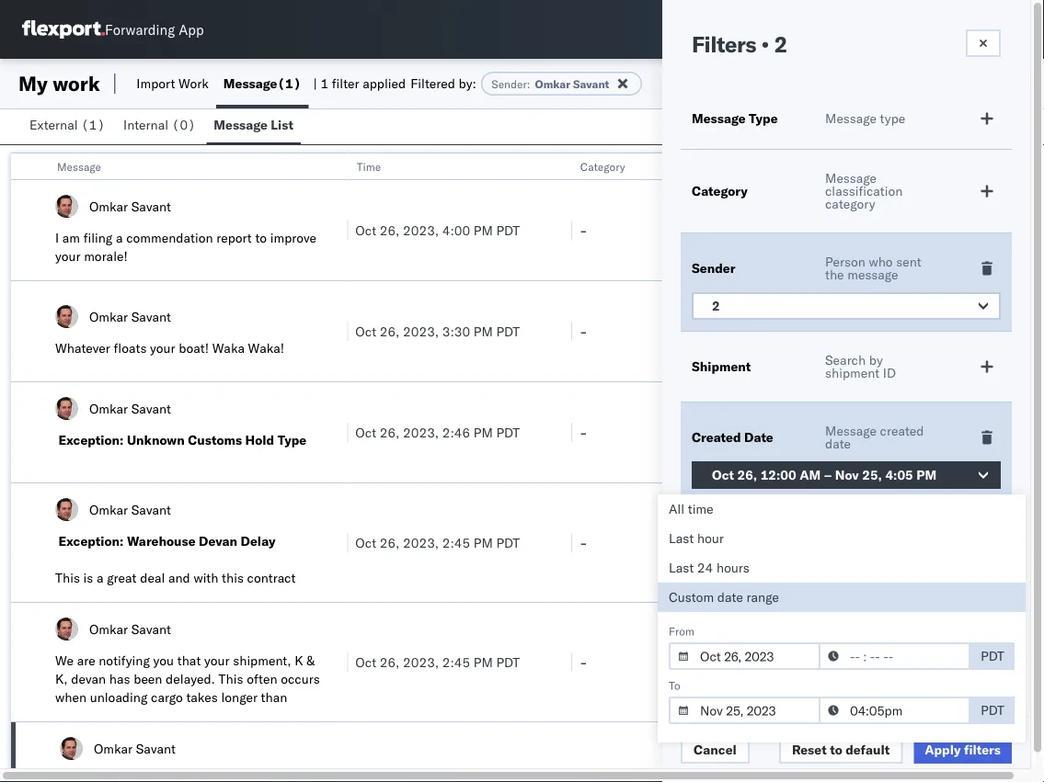 Task type: locate. For each thing, give the bounding box(es) containing it.
internal (0) button
[[116, 109, 206, 144]]

- for flex- 2271801
[[579, 425, 587, 441]]

0 horizontal spatial type
[[278, 432, 307, 449]]

we down impact
[[262, 727, 280, 743]]

omkar up filing
[[89, 198, 128, 214]]

your down 'am'
[[55, 248, 81, 265]]

0 vertical spatial oct 26, 2023, 2:45 pm pdt
[[355, 535, 520, 551]]

omkar inside button
[[94, 741, 133, 757]]

1 vertical spatial with
[[79, 764, 104, 780]]

this
[[222, 570, 244, 587], [214, 708, 236, 725]]

date down 'hours'
[[717, 590, 743, 606]]

with down appreciate
[[79, 764, 104, 780]]

a right is
[[97, 570, 103, 587]]

0 horizontal spatial work
[[53, 71, 100, 96]]

flex- 458574
[[804, 655, 890, 671]]

2:45
[[442, 535, 470, 551], [442, 655, 470, 671]]

2023, for shipment,
[[403, 655, 439, 671]]

oct for your
[[355, 655, 376, 671]]

message up category
[[825, 170, 877, 186]]

0 horizontal spatial shipment
[[213, 764, 268, 780]]

message for message list
[[214, 117, 268, 133]]

savant up status
[[136, 741, 176, 757]]

3 flex- from the top
[[804, 425, 842, 441]]

0 vertical spatial that
[[177, 653, 201, 669]]

1 vertical spatial last
[[669, 560, 694, 576]]

create
[[173, 589, 210, 605]]

note
[[158, 708, 184, 725]]

last left hour
[[669, 531, 694, 547]]

2023,
[[403, 222, 439, 238], [403, 323, 439, 339], [403, 425, 439, 441], [403, 535, 439, 551], [403, 655, 439, 671]]

2 horizontal spatial a
[[213, 589, 220, 605]]

created
[[692, 430, 741, 446]]

pm
[[474, 222, 493, 238], [474, 323, 493, 339], [474, 425, 493, 441], [917, 467, 937, 483], [474, 535, 493, 551], [474, 655, 493, 671]]

message left list
[[214, 117, 268, 133]]

2271801
[[842, 425, 898, 441]]

0 vertical spatial (1)
[[277, 75, 301, 92]]

resize handle column header for time
[[549, 154, 571, 783]]

omkar savant up status
[[94, 741, 176, 757]]

we up k, at the left of page
[[55, 653, 74, 669]]

report
[[216, 230, 252, 246]]

hour
[[697, 531, 724, 547]]

2 last from the top
[[669, 560, 694, 576]]

0 vertical spatial category
[[580, 160, 625, 173]]

0 horizontal spatial category
[[580, 160, 625, 173]]

1 horizontal spatial (1)
[[277, 75, 301, 92]]

1 vertical spatial this
[[214, 708, 236, 725]]

date up nov
[[825, 436, 851, 452]]

waka!
[[248, 340, 284, 357]]

24
[[697, 560, 713, 576]]

1 horizontal spatial sender
[[692, 260, 736, 276]]

custom date range
[[669, 590, 779, 606]]

0 vertical spatial the
[[825, 267, 844, 283]]

please
[[116, 708, 154, 725]]

resize handle column header
[[325, 154, 347, 783], [549, 154, 571, 783], [773, 154, 795, 783], [997, 154, 1019, 783]]

2 right •
[[774, 30, 787, 58]]

a right create
[[213, 589, 220, 605]]

1 flex- from the top
[[804, 222, 842, 238]]

list box
[[658, 495, 1026, 613]]

2 resize handle column header from the left
[[549, 154, 571, 783]]

i am filing a commendation report to improve your morale!
[[55, 230, 316, 265]]

(1) right external
[[81, 117, 105, 133]]

from
[[669, 625, 695, 639]]

to
[[255, 230, 267, 246], [830, 742, 842, 759]]

2 up shipment
[[712, 298, 720, 314]]

category
[[580, 160, 625, 173], [692, 183, 748, 199]]

0 vertical spatial this
[[222, 570, 244, 587]]

0 vertical spatial date
[[825, 436, 851, 452]]

2 flex- from the top
[[804, 323, 842, 339]]

1 vertical spatial exception:
[[58, 534, 124, 550]]

to inside button
[[830, 742, 842, 759]]

5 2023, from the top
[[403, 655, 439, 671]]

appreciate
[[55, 745, 117, 761]]

1 vertical spatial date
[[717, 590, 743, 606]]

0 horizontal spatial this
[[55, 570, 80, 587]]

0 vertical spatial type
[[749, 110, 778, 127]]

1 vertical spatial oct 26, 2023, 2:45 pm pdt
[[355, 655, 520, 671]]

message type
[[825, 110, 906, 127]]

to right reset
[[830, 742, 842, 759]]

1 vertical spatial (1)
[[81, 117, 105, 133]]

(1) inside button
[[81, 117, 105, 133]]

(1) left the |
[[277, 75, 301, 92]]

message classification category
[[825, 170, 903, 212]]

expected.
[[55, 708, 112, 725]]

flex- up oct 26, 12:00 am – nov 25, 4:05 pm
[[804, 425, 842, 441]]

1 vertical spatial the
[[108, 764, 127, 780]]

0 horizontal spatial the
[[108, 764, 127, 780]]

0 vertical spatial you
[[153, 653, 174, 669]]

message down 'external (1)' button
[[57, 160, 101, 173]]

app
[[179, 21, 204, 38]]

2 oct 26, 2023, 2:45 pm pdt from the top
[[355, 655, 520, 671]]

type down •
[[749, 110, 778, 127]]

1 resize handle column header from the left
[[325, 154, 347, 783]]

reset to default
[[792, 742, 890, 759]]

all
[[669, 501, 685, 518]]

458574
[[842, 655, 890, 671]]

2 exception: from the top
[[58, 534, 124, 550]]

cancel
[[694, 742, 737, 759]]

flex- for 1854269
[[804, 222, 842, 238]]

flex- for 1366815
[[804, 323, 842, 339]]

message left type
[[825, 110, 877, 127]]

this inside this is a great deal and with this contract established, we will create a lucrative partnership.
[[222, 570, 244, 587]]

this down 'longer'
[[214, 708, 236, 725]]

-- : -- -- text field
[[819, 697, 971, 725]]

4 2023, from the top
[[403, 535, 439, 551]]

that up delayed.
[[177, 653, 201, 669]]

savant right :
[[573, 77, 609, 91]]

omkar savant up notifying
[[89, 621, 171, 638]]

1 horizontal spatial shipment
[[825, 365, 880, 381]]

to inside i am filing a commendation report to improve your morale!
[[255, 230, 267, 246]]

2 vertical spatial a
[[213, 589, 220, 605]]

4 flex- from the top
[[804, 655, 842, 671]]

message inside button
[[214, 117, 268, 133]]

delivery
[[180, 727, 225, 743]]

shipment,
[[233, 653, 291, 669]]

1 horizontal spatial this
[[219, 672, 243, 688]]

takes
[[186, 690, 218, 706]]

you down appreciate
[[55, 764, 76, 780]]

1 vertical spatial this
[[219, 672, 243, 688]]

omkar savant up 'floats'
[[89, 309, 171, 325]]

flex- for 458574
[[804, 655, 842, 671]]

omkar savant inside button
[[94, 741, 176, 757]]

1 vertical spatial that
[[187, 708, 211, 725]]

k,
[[55, 672, 68, 688]]

related work item/shipment
[[804, 160, 948, 173]]

is
[[83, 570, 93, 587]]

this left is
[[55, 570, 80, 587]]

great
[[107, 570, 137, 587]]

flex- down category
[[804, 222, 842, 238]]

0 vertical spatial 2
[[774, 30, 787, 58]]

1 vertical spatial we
[[262, 727, 280, 743]]

internal (0)
[[123, 117, 196, 133]]

1 vertical spatial category
[[692, 183, 748, 199]]

1 vertical spatial shipment
[[213, 764, 268, 780]]

1 horizontal spatial category
[[692, 183, 748, 199]]

5 - from the top
[[579, 655, 587, 671]]

1 vertical spatial to
[[830, 742, 842, 759]]

None text field
[[840, 16, 869, 43]]

0 vertical spatial work
[[53, 71, 100, 96]]

savant up 'warehouse' on the bottom of the page
[[131, 502, 171, 518]]

0 horizontal spatial we
[[55, 653, 74, 669]]

you up the been
[[153, 653, 174, 669]]

1 horizontal spatial to
[[830, 742, 842, 759]]

2023, for to
[[403, 222, 439, 238]]

message down filters
[[692, 110, 746, 127]]

1 vertical spatial work
[[846, 160, 870, 173]]

person
[[825, 254, 866, 270]]

message for message created date
[[825, 423, 877, 439]]

to right report
[[255, 230, 267, 246]]

omkar savant up filing
[[89, 198, 171, 214]]

1 horizontal spatial work
[[846, 160, 870, 173]]

classification
[[825, 183, 903, 199]]

that down takes
[[187, 708, 211, 725]]

25,
[[862, 467, 882, 483]]

omkar savant for are
[[89, 621, 171, 638]]

we are notifying you that your shipment, k & k, devan has been delayed. this often occurs when unloading cargo takes longer than expected. please note that this may impact your shipment's final delivery date. we appreciate your understanding you with the status of your shipment as soon
[[55, 653, 320, 780]]

type right hold
[[278, 432, 307, 449]]

shipment inside we are notifying you that your shipment, k & k, devan has been delayed. this often occurs when unloading cargo takes longer than expected. please note that this may impact your shipment's final delivery date. we appreciate your understanding you with the status of your shipment as soon
[[213, 764, 268, 780]]

shipment left id
[[825, 365, 880, 381]]

the left status
[[108, 764, 127, 780]]

a inside i am filing a commendation report to improve your morale!
[[116, 230, 123, 246]]

1 vertical spatial a
[[97, 570, 103, 587]]

omkar down 'please'
[[94, 741, 133, 757]]

26, inside button
[[737, 467, 757, 483]]

we
[[130, 589, 146, 605]]

1 horizontal spatial a
[[116, 230, 123, 246]]

0 vertical spatial to
[[255, 230, 267, 246]]

work up external (1)
[[53, 71, 100, 96]]

1366815
[[842, 323, 898, 339]]

2
[[774, 30, 787, 58], [712, 298, 720, 314]]

4 resize handle column header from the left
[[997, 154, 1019, 783]]

date
[[825, 436, 851, 452], [717, 590, 743, 606]]

1 exception: from the top
[[58, 432, 124, 449]]

this inside we are notifying you that your shipment, k & k, devan has been delayed. this often occurs when unloading cargo takes longer than expected. please note that this may impact your shipment's final delivery date. we appreciate your understanding you with the status of your shipment as soon
[[214, 708, 236, 725]]

last
[[669, 531, 694, 547], [669, 560, 694, 576]]

1 vertical spatial sender
[[692, 260, 736, 276]]

0 horizontal spatial with
[[79, 764, 104, 780]]

0 vertical spatial last
[[669, 531, 694, 547]]

forwarding app link
[[22, 20, 204, 39]]

3 - from the top
[[579, 425, 587, 441]]

1 horizontal spatial with
[[194, 570, 218, 587]]

work
[[178, 75, 209, 92]]

your left boat!
[[150, 340, 175, 357]]

-- : -- -- text field
[[819, 643, 971, 671]]

shipment down 'date.'
[[213, 764, 268, 780]]

filters
[[964, 742, 1001, 759]]

2 2023, from the top
[[403, 323, 439, 339]]

the
[[825, 267, 844, 283], [108, 764, 127, 780]]

1 horizontal spatial date
[[825, 436, 851, 452]]

1 last from the top
[[669, 531, 694, 547]]

with up create
[[194, 570, 218, 587]]

flex- down 2 button
[[804, 323, 842, 339]]

0 horizontal spatial 2
[[712, 298, 720, 314]]

shipment
[[825, 365, 880, 381], [213, 764, 268, 780]]

0 horizontal spatial to
[[255, 230, 267, 246]]

time
[[356, 160, 381, 173]]

omkar savant up unknown
[[89, 401, 171, 417]]

message up nov
[[825, 423, 877, 439]]

last left 24
[[669, 560, 694, 576]]

a right filing
[[116, 230, 123, 246]]

reset to default button
[[779, 737, 903, 765]]

-
[[579, 222, 587, 238], [579, 323, 587, 339], [579, 425, 587, 441], [579, 535, 587, 551], [579, 655, 587, 671]]

2 - from the top
[[579, 323, 587, 339]]

who
[[869, 254, 893, 270]]

•
[[761, 30, 769, 58]]

list
[[271, 117, 294, 133]]

this up 'longer'
[[219, 672, 243, 688]]

created
[[880, 423, 924, 439]]

oct for exception: unknown customs hold type
[[355, 425, 376, 441]]

1 vertical spatial 2:45
[[442, 655, 470, 671]]

the inside person who sent the message
[[825, 267, 844, 283]]

2023, for whatever floats your boat! waka waka!
[[403, 323, 439, 339]]

your up delayed.
[[204, 653, 230, 669]]

message for message classification category
[[825, 170, 877, 186]]

import work button
[[129, 59, 216, 109]]

1 vertical spatial 2
[[712, 298, 720, 314]]

flex- up -- : -- -- text field
[[804, 655, 842, 671]]

1 2023, from the top
[[403, 222, 439, 238]]

pm for flex- 1366815
[[474, 323, 493, 339]]

2 button
[[692, 293, 1001, 320]]

0 vertical spatial a
[[116, 230, 123, 246]]

0 vertical spatial with
[[194, 570, 218, 587]]

3 resize handle column header from the left
[[773, 154, 795, 783]]

message up message list
[[223, 75, 277, 92]]

external
[[29, 117, 78, 133]]

work up classification
[[846, 160, 870, 173]]

1 vertical spatial you
[[55, 764, 76, 780]]

4 - from the top
[[579, 535, 587, 551]]

exception: left unknown
[[58, 432, 124, 449]]

omkar up 'warehouse' on the bottom of the page
[[89, 502, 128, 518]]

established,
[[55, 589, 127, 605]]

date.
[[228, 727, 258, 743]]

omkar up 'floats'
[[89, 309, 128, 325]]

reset
[[792, 742, 827, 759]]

1 vertical spatial type
[[278, 432, 307, 449]]

1 horizontal spatial 2
[[774, 30, 787, 58]]

26, for exception: unknown customs hold type
[[380, 425, 400, 441]]

exception: up is
[[58, 534, 124, 550]]

0 horizontal spatial (1)
[[81, 117, 105, 133]]

search by shipment id
[[825, 352, 896, 381]]

sender : omkar savant
[[492, 77, 609, 91]]

0 vertical spatial we
[[55, 653, 74, 669]]

(1) for message (1)
[[277, 75, 301, 92]]

your
[[55, 248, 81, 265], [150, 340, 175, 357], [204, 653, 230, 669], [55, 727, 81, 743], [120, 745, 146, 761], [184, 764, 210, 780]]

improve
[[270, 230, 316, 246]]

flex- for 2271801
[[804, 425, 842, 441]]

last hour
[[669, 531, 724, 547]]

a
[[116, 230, 123, 246], [97, 570, 103, 587], [213, 589, 220, 605]]

you
[[153, 653, 174, 669], [55, 764, 76, 780]]

0 vertical spatial this
[[55, 570, 80, 587]]

oct 26, 2023, 2:45 pm pdt
[[355, 535, 520, 551], [355, 655, 520, 671]]

shipment
[[692, 359, 751, 375]]

1 horizontal spatial the
[[825, 267, 844, 283]]

type
[[880, 110, 906, 127]]

0 vertical spatial shipment
[[825, 365, 880, 381]]

exception: for exception: unknown customs hold type
[[58, 432, 124, 449]]

0 vertical spatial sender
[[492, 77, 527, 91]]

this up lucrative
[[222, 570, 244, 587]]

0 vertical spatial 2:45
[[442, 535, 470, 551]]

impact
[[267, 708, 306, 725]]

0 horizontal spatial sender
[[492, 77, 527, 91]]

message inside message classification category
[[825, 170, 877, 186]]

0 vertical spatial exception:
[[58, 432, 124, 449]]

1 - from the top
[[579, 222, 587, 238]]

the up 2 button
[[825, 267, 844, 283]]

message inside message created date
[[825, 423, 877, 439]]



Task type: vqa. For each thing, say whether or not it's contained in the screenshot.


Task type: describe. For each thing, give the bounding box(es) containing it.
related
[[804, 160, 843, 173]]

1
[[321, 75, 329, 92]]

pm inside button
[[917, 467, 937, 483]]

category
[[825, 196, 875, 212]]

message for message (1)
[[223, 75, 277, 92]]

MMM D, YYYY text field
[[669, 643, 821, 671]]

commendation
[[126, 230, 213, 246]]

omkar up unknown
[[89, 401, 128, 417]]

&
[[307, 653, 315, 669]]

- for flex- 1854269
[[579, 222, 587, 238]]

your down the expected. at the left
[[55, 727, 81, 743]]

delayed.
[[166, 672, 215, 688]]

range
[[747, 590, 779, 606]]

delay
[[241, 534, 276, 550]]

(1) for external (1)
[[81, 117, 105, 133]]

all time
[[669, 501, 714, 518]]

with inside this is a great deal and with this contract established, we will create a lucrative partnership.
[[194, 570, 218, 587]]

whatever
[[55, 340, 110, 357]]

date
[[744, 430, 773, 446]]

my work
[[18, 71, 100, 96]]

hold
[[245, 432, 274, 449]]

status
[[130, 764, 166, 780]]

forwarding app
[[105, 21, 204, 38]]

external (1)
[[29, 117, 105, 133]]

your up status
[[120, 745, 146, 761]]

message
[[848, 267, 898, 283]]

by:
[[459, 75, 476, 92]]

savant up whatever floats your boat! waka waka!
[[131, 309, 171, 325]]

oct 26, 2023, 3:30 pm pdt
[[355, 323, 520, 339]]

4:05
[[885, 467, 913, 483]]

savant up commendation
[[131, 198, 171, 214]]

- for flex- 1366815
[[579, 323, 587, 339]]

omkar savant for am
[[89, 198, 171, 214]]

1 oct 26, 2023, 2:45 pm pdt from the top
[[355, 535, 520, 551]]

filter
[[332, 75, 359, 92]]

shipment inside search by shipment id
[[825, 365, 880, 381]]

omkar savant for unknown
[[89, 401, 171, 417]]

26, for report
[[380, 222, 400, 238]]

0 horizontal spatial a
[[97, 570, 103, 587]]

26, for your
[[380, 655, 400, 671]]

savant inside omkar savant button
[[136, 741, 176, 757]]

1 horizontal spatial we
[[262, 727, 280, 743]]

- for flex- 458574
[[579, 655, 587, 671]]

2 2:45 from the top
[[442, 655, 470, 671]]

default
[[846, 742, 890, 759]]

cancel button
[[681, 737, 750, 765]]

this is a great deal and with this contract established, we will create a lucrative partnership.
[[55, 570, 296, 623]]

understanding
[[149, 745, 234, 761]]

am
[[62, 230, 80, 246]]

omkar savant for floats
[[89, 309, 171, 325]]

message for message
[[57, 160, 101, 173]]

as
[[271, 764, 284, 780]]

MMM D, YYYY text field
[[669, 697, 821, 725]]

apply
[[925, 742, 961, 759]]

oct for waka!
[[355, 323, 376, 339]]

exception: warehouse devan delay
[[58, 534, 276, 550]]

filters
[[692, 30, 756, 58]]

unknown
[[127, 432, 185, 449]]

work for my
[[53, 71, 100, 96]]

message for message type
[[692, 110, 746, 127]]

this inside we are notifying you that your shipment, k & k, devan has been delayed. this often occurs when unloading cargo takes longer than expected. please note that this may impact your shipment's final delivery date. we appreciate your understanding you with the status of your shipment as soon
[[219, 672, 243, 688]]

the inside we are notifying you that your shipment, k & k, devan has been delayed. this often occurs when unloading cargo takes longer than expected. please note that this may impact your shipment's final delivery date. we appreciate your understanding you with the status of your shipment as soon
[[108, 764, 127, 780]]

list box containing all time
[[658, 495, 1026, 613]]

am
[[800, 467, 821, 483]]

customs
[[188, 432, 242, 449]]

12:00
[[761, 467, 796, 483]]

pm for flex- 458574
[[474, 655, 493, 671]]

26, for waka!
[[380, 323, 400, 339]]

omkar savant up 'warehouse' on the bottom of the page
[[89, 502, 171, 518]]

often
[[247, 672, 277, 688]]

exception: unknown customs hold type
[[58, 432, 307, 449]]

apply filters button
[[914, 737, 1012, 765]]

last for last 24 hours
[[669, 560, 694, 576]]

sender for sender
[[692, 260, 736, 276]]

savant down will
[[131, 621, 171, 638]]

my
[[18, 71, 48, 96]]

oct 26, 2023, 2:46 pm pdt
[[355, 425, 520, 441]]

lucrative
[[223, 589, 273, 605]]

date inside message created date
[[825, 436, 851, 452]]

0 horizontal spatial you
[[55, 764, 76, 780]]

morale!
[[84, 248, 128, 265]]

resize handle column header for message
[[325, 154, 347, 783]]

to
[[669, 679, 681, 693]]

2 inside button
[[712, 298, 720, 314]]

message created date
[[825, 423, 924, 452]]

your inside i am filing a commendation report to improve your morale!
[[55, 248, 81, 265]]

flex- 2271801
[[804, 425, 898, 441]]

waka
[[212, 340, 245, 357]]

filing
[[83, 230, 113, 246]]

has
[[109, 672, 130, 688]]

resize handle column header for category
[[773, 154, 795, 783]]

import
[[136, 75, 175, 92]]

0 horizontal spatial date
[[717, 590, 743, 606]]

search
[[825, 352, 866, 368]]

item/shipment
[[873, 160, 948, 173]]

oct inside button
[[712, 467, 734, 483]]

4:00
[[442, 222, 470, 238]]

notifying
[[99, 653, 150, 669]]

omkar right :
[[535, 77, 570, 91]]

unloading
[[90, 690, 148, 706]]

will
[[150, 589, 170, 605]]

sender for sender : omkar savant
[[492, 77, 527, 91]]

warehouse
[[127, 534, 196, 550]]

–
[[824, 467, 832, 483]]

k
[[295, 653, 303, 669]]

omkar up notifying
[[89, 621, 128, 638]]

filters • 2
[[692, 30, 787, 58]]

with inside we are notifying you that your shipment, k & k, devan has been delayed. this often occurs when unloading cargo takes longer than expected. please note that this may impact your shipment's final delivery date. we appreciate your understanding you with the status of your shipment as soon
[[79, 764, 104, 780]]

deal
[[140, 570, 165, 587]]

pm for flex- 1854269
[[474, 222, 493, 238]]

pm for flex- 2271801
[[474, 425, 493, 441]]

exception: for exception: warehouse devan delay
[[58, 534, 124, 550]]

and
[[168, 570, 190, 587]]

message for message type
[[825, 110, 877, 127]]

import work
[[136, 75, 209, 92]]

omkar savant button
[[11, 723, 1019, 783]]

1854269
[[842, 222, 898, 238]]

internal
[[123, 117, 168, 133]]

nov
[[835, 467, 859, 483]]

oct 26, 12:00 am – nov 25, 4:05 pm
[[712, 467, 937, 483]]

work for related
[[846, 160, 870, 173]]

this inside this is a great deal and with this contract established, we will create a lucrative partnership.
[[55, 570, 80, 587]]

cargo
[[151, 690, 183, 706]]

custom
[[669, 590, 714, 606]]

contract
[[247, 570, 296, 587]]

oct for report
[[355, 222, 376, 238]]

person who sent the message
[[825, 254, 922, 283]]

i
[[55, 230, 59, 246]]

of
[[169, 764, 181, 780]]

savant up unknown
[[131, 401, 171, 417]]

sent
[[896, 254, 922, 270]]

by
[[869, 352, 883, 368]]

flexport. image
[[22, 20, 105, 39]]

1 horizontal spatial you
[[153, 653, 174, 669]]

message type
[[692, 110, 778, 127]]

3 2023, from the top
[[403, 425, 439, 441]]

your down understanding
[[184, 764, 210, 780]]

1 horizontal spatial type
[[749, 110, 778, 127]]

resize handle column header for related work item/shipment
[[997, 154, 1019, 783]]

external (1) button
[[22, 109, 116, 144]]

than
[[261, 690, 287, 706]]

occurs
[[281, 672, 320, 688]]

are
[[77, 653, 95, 669]]

:
[[527, 77, 530, 91]]

1 2:45 from the top
[[442, 535, 470, 551]]

last for last hour
[[669, 531, 694, 547]]



